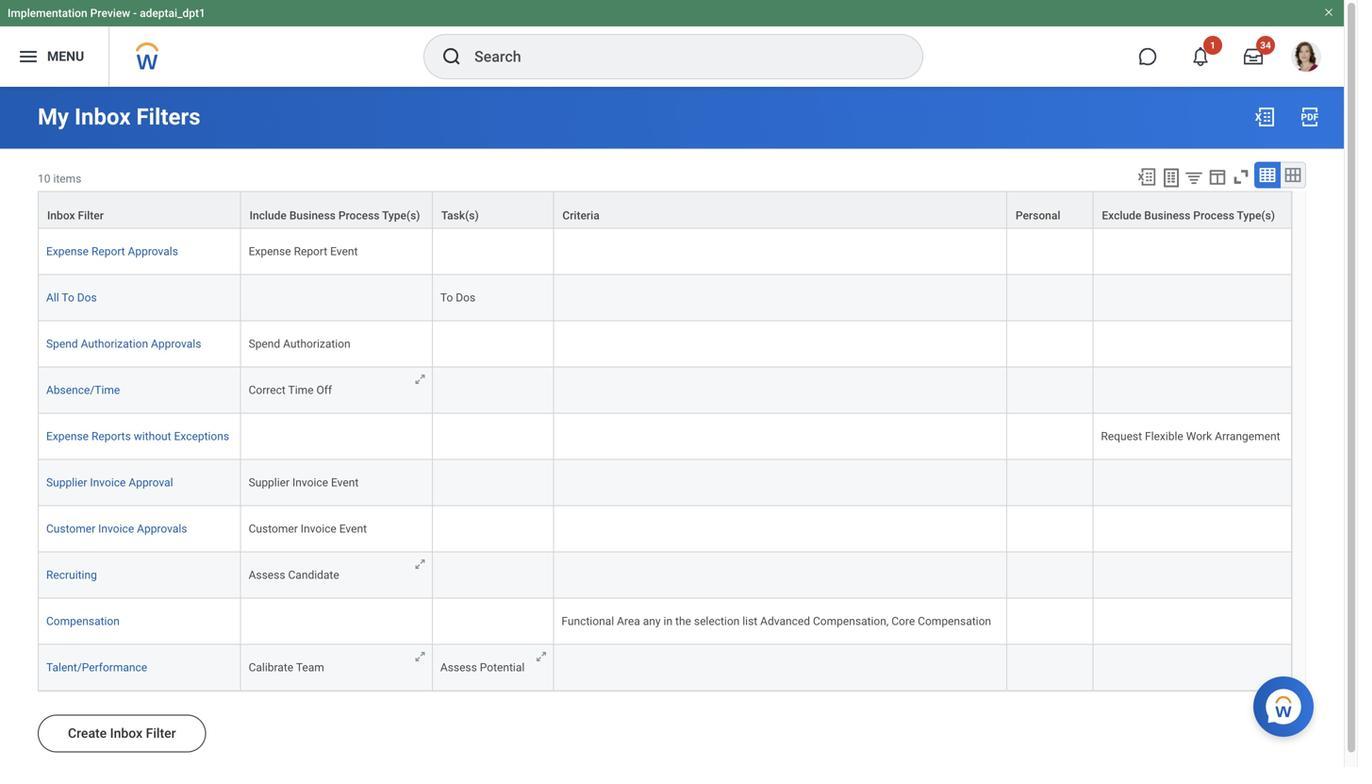 Task type: describe. For each thing, give the bounding box(es) containing it.
customer invoice approvals
[[46, 522, 187, 536]]

justify image
[[17, 45, 40, 68]]

filter inside popup button
[[78, 209, 104, 222]]

include business process type(s)
[[250, 209, 420, 222]]

assess potential
[[441, 661, 525, 674]]

the
[[676, 615, 692, 628]]

supplier invoice approval
[[46, 476, 173, 489]]

row containing all to dos
[[38, 275, 1293, 321]]

type(s) for include business process type(s)
[[382, 209, 420, 222]]

Search Workday  search field
[[475, 36, 884, 77]]

-
[[133, 7, 137, 20]]

fullscreen image
[[1231, 167, 1252, 187]]

list
[[743, 615, 758, 628]]

flexible
[[1146, 430, 1184, 443]]

business for include
[[290, 209, 336, 222]]

select to filter grid data image
[[1184, 168, 1205, 187]]

inbox inside popup button
[[47, 209, 75, 222]]

click to view/edit grid preferences image
[[1208, 167, 1229, 187]]

row containing expense reports without exceptions
[[38, 414, 1293, 460]]

all to dos
[[46, 291, 97, 304]]

selection
[[694, 615, 740, 628]]

row containing supplier invoice approval
[[38, 460, 1293, 506]]

calibrate team
[[249, 661, 324, 674]]

event for customer invoice event
[[339, 522, 367, 536]]

criteria
[[563, 209, 600, 222]]

calibrate
[[249, 661, 294, 674]]

expense report approvals
[[46, 245, 178, 258]]

export to excel image
[[1254, 106, 1277, 128]]

expense report event
[[249, 245, 358, 258]]

task(s)
[[442, 209, 479, 222]]

row containing spend authorization approvals
[[38, 321, 1293, 368]]

talent/performance
[[46, 661, 147, 674]]

invoice for supplier invoice approval
[[90, 476, 126, 489]]

absence/time link
[[46, 384, 120, 397]]

report for approvals
[[92, 245, 125, 258]]

table image
[[1259, 166, 1278, 184]]

1
[[1211, 40, 1216, 51]]

items
[[53, 172, 81, 185]]

criteria button
[[554, 192, 1007, 228]]

business for exclude
[[1145, 209, 1191, 222]]

assess potential cell
[[433, 645, 554, 691]]

exclude business process type(s) button
[[1094, 192, 1292, 228]]

10 items
[[38, 172, 81, 185]]

spend authorization
[[249, 337, 351, 351]]

expand table image
[[1284, 166, 1303, 184]]

expense reports without exceptions link
[[46, 430, 229, 443]]

talent/performance link
[[46, 661, 147, 674]]

assess candidate
[[249, 569, 339, 582]]

adeptai_dpt1
[[140, 7, 206, 20]]

correct time off
[[249, 384, 332, 397]]

assess candidate cell
[[241, 553, 433, 599]]

personal button
[[1008, 192, 1093, 228]]

create inbox filter
[[68, 726, 176, 741]]

expense for expense report event
[[249, 245, 291, 258]]

inbox for create
[[110, 726, 143, 741]]

candidate
[[288, 569, 339, 582]]

grow image for correct time off
[[413, 372, 427, 387]]

toolbar inside my inbox filters main content
[[1129, 162, 1307, 191]]

implementation
[[8, 7, 87, 20]]

core
[[892, 615, 916, 628]]

request
[[1102, 430, 1143, 443]]

reports
[[92, 430, 131, 443]]

assess for assess candidate
[[249, 569, 285, 582]]

include
[[250, 209, 287, 222]]

team
[[296, 661, 324, 674]]

customer invoice event
[[249, 522, 367, 536]]

absence/time
[[46, 384, 120, 397]]

export to worksheets image
[[1161, 167, 1183, 189]]

in
[[664, 615, 673, 628]]

menu banner
[[0, 0, 1345, 87]]

row containing expense report approvals
[[38, 229, 1293, 275]]

supplier invoice approval link
[[46, 476, 173, 489]]

report for event
[[294, 245, 328, 258]]

row containing inbox filter
[[38, 191, 1293, 229]]

potential
[[480, 661, 525, 674]]

recruiting
[[46, 569, 97, 582]]

event for expense report event
[[330, 245, 358, 258]]

inbox filter button
[[39, 192, 240, 228]]

menu
[[47, 49, 84, 64]]

compensation link
[[46, 615, 120, 628]]

spend authorization approvals link
[[46, 337, 201, 351]]

functional area any in the selection list advanced compensation, core compensation
[[562, 615, 992, 628]]

expense for expense reports without exceptions
[[46, 430, 89, 443]]

supplier for supplier invoice approval
[[46, 476, 87, 489]]



Task type: vqa. For each thing, say whether or not it's contained in the screenshot.
second chevron right small image from the top
no



Task type: locate. For each thing, give the bounding box(es) containing it.
inbox right my
[[75, 103, 131, 130]]

approvals for customer invoice approvals
[[137, 522, 187, 536]]

process up 'expense report event'
[[339, 209, 380, 222]]

filter
[[78, 209, 104, 222], [146, 726, 176, 741]]

0 horizontal spatial type(s)
[[382, 209, 420, 222]]

authorization
[[81, 337, 148, 351], [283, 337, 351, 351]]

request flexible work arrangement
[[1102, 430, 1281, 443]]

inbox for my
[[75, 103, 131, 130]]

to down task(s)
[[441, 291, 453, 304]]

event for supplier invoice event
[[331, 476, 359, 489]]

approvals for spend authorization approvals
[[151, 337, 201, 351]]

preview
[[90, 7, 130, 20]]

report down inbox filter
[[92, 245, 125, 258]]

2 grow image from the top
[[413, 557, 427, 571]]

type(s) inside popup button
[[1238, 209, 1276, 222]]

process down click to view/edit grid preferences icon at top
[[1194, 209, 1235, 222]]

34
[[1261, 40, 1272, 51]]

0 vertical spatial assess
[[249, 569, 285, 582]]

customer for customer invoice approvals
[[46, 522, 95, 536]]

1 horizontal spatial customer
[[249, 522, 298, 536]]

correct
[[249, 384, 286, 397]]

spend for spend authorization
[[249, 337, 280, 351]]

type(s)
[[382, 209, 420, 222], [1238, 209, 1276, 222]]

view printable version (pdf) image
[[1299, 106, 1322, 128]]

1 authorization from the left
[[81, 337, 148, 351]]

filter inside button
[[146, 726, 176, 741]]

2 vertical spatial grow image
[[413, 650, 427, 664]]

my inbox filters main content
[[0, 87, 1345, 767]]

profile logan mcneil image
[[1292, 42, 1322, 76]]

invoice left the approval
[[90, 476, 126, 489]]

expense
[[46, 245, 89, 258], [249, 245, 291, 258], [46, 430, 89, 443]]

2 customer from the left
[[249, 522, 298, 536]]

inbox down 10 items
[[47, 209, 75, 222]]

business
[[290, 209, 336, 222], [1145, 209, 1191, 222]]

0 horizontal spatial compensation
[[46, 615, 120, 628]]

supplier for supplier invoice event
[[249, 476, 290, 489]]

to right all
[[62, 291, 74, 304]]

row containing talent/performance
[[38, 645, 1293, 691]]

2 report from the left
[[294, 245, 328, 258]]

0 horizontal spatial filter
[[78, 209, 104, 222]]

1 compensation from the left
[[46, 615, 120, 628]]

row containing recruiting
[[38, 553, 1293, 599]]

10
[[38, 172, 50, 185]]

close environment banner image
[[1324, 7, 1335, 18]]

customer up recruiting link
[[46, 522, 95, 536]]

exclude
[[1103, 209, 1142, 222]]

invoice for supplier invoice event
[[293, 476, 328, 489]]

9 row from the top
[[38, 553, 1293, 599]]

dos down task(s)
[[456, 291, 476, 304]]

event
[[330, 245, 358, 258], [331, 476, 359, 489], [339, 522, 367, 536]]

1 horizontal spatial assess
[[441, 661, 477, 674]]

spend down all
[[46, 337, 78, 351]]

0 horizontal spatial business
[[290, 209, 336, 222]]

1 horizontal spatial compensation
[[918, 615, 992, 628]]

1 dos from the left
[[77, 291, 97, 304]]

filter right create
[[146, 726, 176, 741]]

dos right all
[[77, 291, 97, 304]]

arrangement
[[1216, 430, 1281, 443]]

my inbox filters
[[38, 103, 201, 130]]

5 row from the top
[[38, 368, 1293, 414]]

1 supplier from the left
[[46, 476, 87, 489]]

spend authorization approvals
[[46, 337, 201, 351]]

6 row from the top
[[38, 414, 1293, 460]]

2 business from the left
[[1145, 209, 1191, 222]]

0 horizontal spatial assess
[[249, 569, 285, 582]]

authorization for spend authorization
[[283, 337, 351, 351]]

1 customer from the left
[[46, 522, 95, 536]]

type(s) down fullscreen "image"
[[1238, 209, 1276, 222]]

1 horizontal spatial business
[[1145, 209, 1191, 222]]

event down include business process type(s)
[[330, 245, 358, 258]]

row containing absence/time
[[38, 368, 1293, 414]]

type(s) left task(s)
[[382, 209, 420, 222]]

assess for assess potential
[[441, 661, 477, 674]]

customer up assess candidate
[[249, 522, 298, 536]]

search image
[[441, 45, 463, 68]]

1 vertical spatial filter
[[146, 726, 176, 741]]

export to excel image
[[1137, 167, 1158, 187]]

process for include business process type(s)
[[339, 209, 380, 222]]

row
[[38, 191, 1293, 229], [38, 229, 1293, 275], [38, 275, 1293, 321], [38, 321, 1293, 368], [38, 368, 1293, 414], [38, 414, 1293, 460], [38, 460, 1293, 506], [38, 506, 1293, 553], [38, 553, 1293, 599], [38, 599, 1293, 645], [38, 645, 1293, 691]]

grow image for calibrate team
[[413, 650, 427, 664]]

grow image for assess candidate
[[413, 557, 427, 571]]

approvals
[[128, 245, 178, 258], [151, 337, 201, 351], [137, 522, 187, 536]]

approval
[[129, 476, 173, 489]]

implementation preview -   adeptai_dpt1
[[8, 7, 206, 20]]

4 row from the top
[[38, 321, 1293, 368]]

advanced
[[761, 615, 811, 628]]

1 vertical spatial approvals
[[151, 337, 201, 351]]

1 report from the left
[[92, 245, 125, 258]]

spend up the correct
[[249, 337, 280, 351]]

grow image inside calibrate team cell
[[413, 650, 427, 664]]

type(s) for exclude business process type(s)
[[1238, 209, 1276, 222]]

filters
[[136, 103, 201, 130]]

customer for customer invoice event
[[249, 522, 298, 536]]

recruiting link
[[46, 569, 97, 582]]

authorization up off
[[283, 337, 351, 351]]

invoice up customer invoice event
[[293, 476, 328, 489]]

1 horizontal spatial type(s)
[[1238, 209, 1276, 222]]

1 horizontal spatial to
[[441, 291, 453, 304]]

expense for expense report approvals
[[46, 245, 89, 258]]

grow image
[[534, 650, 549, 664]]

customer
[[46, 522, 95, 536], [249, 522, 298, 536]]

0 horizontal spatial authorization
[[81, 337, 148, 351]]

personal
[[1016, 209, 1061, 222]]

exceptions
[[174, 430, 229, 443]]

1 vertical spatial inbox
[[47, 209, 75, 222]]

work
[[1187, 430, 1213, 443]]

assess left potential
[[441, 661, 477, 674]]

supplier up customer invoice approvals link at the bottom of page
[[46, 476, 87, 489]]

notifications large image
[[1192, 47, 1211, 66]]

7 row from the top
[[38, 460, 1293, 506]]

inbox
[[75, 103, 131, 130], [47, 209, 75, 222], [110, 726, 143, 741]]

expense down inbox filter
[[46, 245, 89, 258]]

expense reports without exceptions
[[46, 430, 229, 443]]

row containing compensation
[[38, 599, 1293, 645]]

2 authorization from the left
[[283, 337, 351, 351]]

1 vertical spatial assess
[[441, 661, 477, 674]]

customer invoice approvals link
[[46, 522, 187, 536]]

1 horizontal spatial dos
[[456, 291, 476, 304]]

11 row from the top
[[38, 645, 1293, 691]]

process inside include business process type(s) popup button
[[339, 209, 380, 222]]

functional
[[562, 615, 614, 628]]

1 horizontal spatial process
[[1194, 209, 1235, 222]]

invoice for customer invoice approvals
[[98, 522, 134, 536]]

1 horizontal spatial supplier
[[249, 476, 290, 489]]

0 horizontal spatial supplier
[[46, 476, 87, 489]]

1 vertical spatial event
[[331, 476, 359, 489]]

0 vertical spatial grow image
[[413, 372, 427, 387]]

my
[[38, 103, 69, 130]]

business inside popup button
[[1145, 209, 1191, 222]]

task(s) button
[[433, 192, 553, 228]]

cell
[[433, 229, 554, 275], [554, 229, 1008, 275], [1008, 229, 1094, 275], [1094, 229, 1293, 275], [241, 275, 433, 321], [554, 275, 1008, 321], [1008, 275, 1094, 321], [1094, 275, 1293, 321], [433, 321, 554, 368], [554, 321, 1008, 368], [1008, 321, 1094, 368], [1094, 321, 1293, 368], [433, 368, 554, 414], [554, 368, 1008, 414], [1008, 368, 1094, 414], [1094, 368, 1293, 414], [241, 414, 433, 460], [433, 414, 554, 460], [554, 414, 1008, 460], [1008, 414, 1094, 460], [433, 460, 554, 506], [554, 460, 1008, 506], [1008, 460, 1094, 506], [1094, 460, 1293, 506], [433, 506, 554, 553], [554, 506, 1008, 553], [1008, 506, 1094, 553], [1094, 506, 1293, 553], [433, 553, 554, 599], [554, 553, 1008, 599], [1008, 553, 1094, 599], [1094, 553, 1293, 599], [241, 599, 433, 645], [433, 599, 554, 645], [1008, 599, 1094, 645], [1094, 599, 1293, 645], [554, 645, 1008, 691], [1008, 645, 1094, 691], [1094, 645, 1293, 691]]

invoice
[[90, 476, 126, 489], [293, 476, 328, 489], [98, 522, 134, 536], [301, 522, 337, 536]]

without
[[134, 430, 171, 443]]

report down include business process type(s)
[[294, 245, 328, 258]]

grow image inside the assess candidate cell
[[413, 557, 427, 571]]

spend for spend authorization approvals
[[46, 337, 78, 351]]

inbox inside button
[[110, 726, 143, 741]]

0 horizontal spatial report
[[92, 245, 125, 258]]

0 horizontal spatial customer
[[46, 522, 95, 536]]

time
[[288, 384, 314, 397]]

2 spend from the left
[[249, 337, 280, 351]]

2 process from the left
[[1194, 209, 1235, 222]]

spend
[[46, 337, 78, 351], [249, 337, 280, 351]]

any
[[643, 615, 661, 628]]

filter up expense report approvals link
[[78, 209, 104, 222]]

0 vertical spatial filter
[[78, 209, 104, 222]]

0 vertical spatial inbox
[[75, 103, 131, 130]]

process for exclude business process type(s)
[[1194, 209, 1235, 222]]

supplier up customer invoice event
[[249, 476, 290, 489]]

1 process from the left
[[339, 209, 380, 222]]

off
[[317, 384, 332, 397]]

0 horizontal spatial dos
[[77, 291, 97, 304]]

area
[[617, 615, 641, 628]]

inbox right create
[[110, 726, 143, 741]]

grow image
[[413, 372, 427, 387], [413, 557, 427, 571], [413, 650, 427, 664]]

compensation down recruiting link
[[46, 615, 120, 628]]

compensation right core
[[918, 615, 992, 628]]

2 row from the top
[[38, 229, 1293, 275]]

1 horizontal spatial filter
[[146, 726, 176, 741]]

0 horizontal spatial spend
[[46, 337, 78, 351]]

business down export to worksheets image
[[1145, 209, 1191, 222]]

1 vertical spatial grow image
[[413, 557, 427, 571]]

type(s) inside popup button
[[382, 209, 420, 222]]

invoice down the supplier invoice approval
[[98, 522, 134, 536]]

0 horizontal spatial to
[[62, 291, 74, 304]]

1 grow image from the top
[[413, 372, 427, 387]]

to
[[62, 291, 74, 304], [441, 291, 453, 304]]

0 vertical spatial approvals
[[128, 245, 178, 258]]

to dos
[[441, 291, 476, 304]]

approvals for expense report approvals
[[128, 245, 178, 258]]

inbox filter
[[47, 209, 104, 222]]

authorization up absence/time link
[[81, 337, 148, 351]]

1 to from the left
[[62, 291, 74, 304]]

1 horizontal spatial authorization
[[283, 337, 351, 351]]

1 business from the left
[[290, 209, 336, 222]]

supplier
[[46, 476, 87, 489], [249, 476, 290, 489]]

compensation
[[46, 615, 120, 628], [918, 615, 992, 628]]

34 button
[[1233, 36, 1276, 77]]

exclude business process type(s)
[[1103, 209, 1276, 222]]

8 row from the top
[[38, 506, 1293, 553]]

business up 'expense report event'
[[290, 209, 336, 222]]

dos
[[77, 291, 97, 304], [456, 291, 476, 304]]

invoice for customer invoice event
[[301, 522, 337, 536]]

row containing customer invoice approvals
[[38, 506, 1293, 553]]

1 button
[[1181, 36, 1223, 77]]

create
[[68, 726, 107, 741]]

2 compensation from the left
[[918, 615, 992, 628]]

menu button
[[0, 26, 109, 87]]

0 horizontal spatial process
[[339, 209, 380, 222]]

business inside popup button
[[290, 209, 336, 222]]

inbox large image
[[1245, 47, 1264, 66]]

expense report approvals link
[[46, 245, 178, 258]]

authorization for spend authorization approvals
[[81, 337, 148, 351]]

calibrate team cell
[[241, 645, 433, 691]]

3 grow image from the top
[[413, 650, 427, 664]]

1 type(s) from the left
[[382, 209, 420, 222]]

compensation,
[[813, 615, 889, 628]]

expense down include
[[249, 245, 291, 258]]

report
[[92, 245, 125, 258], [294, 245, 328, 258]]

assess left candidate
[[249, 569, 285, 582]]

2 to from the left
[[441, 291, 453, 304]]

0 vertical spatial event
[[330, 245, 358, 258]]

2 supplier from the left
[[249, 476, 290, 489]]

3 row from the top
[[38, 275, 1293, 321]]

2 vertical spatial approvals
[[137, 522, 187, 536]]

supplier invoice event
[[249, 476, 359, 489]]

1 row from the top
[[38, 191, 1293, 229]]

invoice up candidate
[[301, 522, 337, 536]]

2 vertical spatial event
[[339, 522, 367, 536]]

all to dos link
[[46, 291, 97, 304]]

2 dos from the left
[[456, 291, 476, 304]]

process inside exclude business process type(s) popup button
[[1194, 209, 1235, 222]]

expense left reports
[[46, 430, 89, 443]]

10 row from the top
[[38, 599, 1293, 645]]

2 type(s) from the left
[[1238, 209, 1276, 222]]

event up customer invoice event
[[331, 476, 359, 489]]

create inbox filter button
[[38, 715, 206, 753]]

include business process type(s) button
[[241, 192, 432, 228]]

1 horizontal spatial spend
[[249, 337, 280, 351]]

toolbar
[[1129, 162, 1307, 191]]

all
[[46, 291, 59, 304]]

event up the assess candidate cell
[[339, 522, 367, 536]]

1 spend from the left
[[46, 337, 78, 351]]

2 vertical spatial inbox
[[110, 726, 143, 741]]

correct time off cell
[[241, 368, 433, 414]]

1 horizontal spatial report
[[294, 245, 328, 258]]

grow image inside correct time off cell
[[413, 372, 427, 387]]



